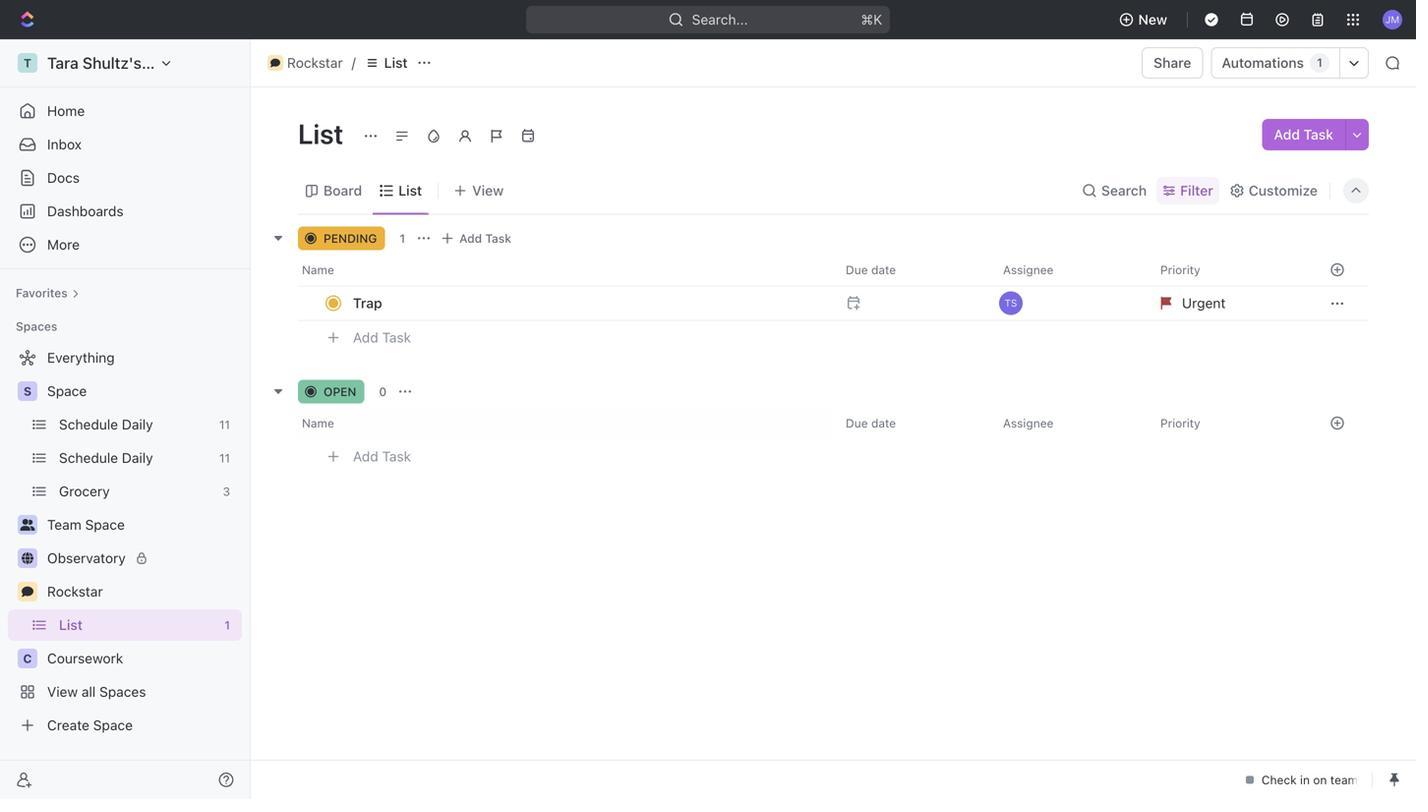Task type: describe. For each thing, give the bounding box(es) containing it.
1 vertical spatial rockstar link
[[47, 576, 238, 608]]

create space link
[[8, 710, 238, 742]]

name for open
[[302, 417, 334, 430]]

1 vertical spatial list link
[[395, 177, 422, 205]]

t
[[24, 56, 31, 70]]

pending
[[324, 232, 377, 245]]

list inside sidebar navigation
[[59, 617, 83, 633]]

assignee for 1
[[1003, 263, 1054, 277]]

view all spaces link
[[8, 677, 238, 708]]

grocery link
[[59, 476, 215, 507]]

due date button for 1
[[834, 254, 991, 286]]

dashboards link
[[8, 196, 242, 227]]

share button
[[1142, 47, 1203, 79]]

view for view
[[472, 182, 504, 199]]

everything
[[47, 350, 115, 366]]

0 vertical spatial space
[[47, 383, 87, 399]]

0
[[379, 385, 387, 399]]

ts
[[1005, 298, 1017, 309]]

/
[[352, 55, 356, 71]]

shultz's
[[83, 54, 142, 72]]

3
[[223, 485, 230, 499]]

0 horizontal spatial spaces
[[16, 320, 57, 333]]

1 schedule daily from the top
[[59, 417, 153, 433]]

share
[[1154, 55, 1191, 71]]

docs link
[[8, 162, 242, 194]]

name for pending
[[302, 263, 334, 277]]

list right /
[[384, 55, 408, 71]]

space, , element
[[18, 382, 37, 401]]

tara
[[47, 54, 79, 72]]

add for add task button under 0
[[353, 449, 378, 465]]

2 vertical spatial list link
[[59, 610, 217, 641]]

assignee button for 1
[[991, 254, 1149, 286]]

1 schedule from the top
[[59, 417, 118, 433]]

2 schedule daily from the top
[[59, 450, 153, 466]]

ts button
[[991, 286, 1149, 321]]

space link
[[47, 376, 238, 407]]

jm button
[[1377, 4, 1408, 35]]

2 11 from the top
[[219, 451, 230, 465]]

view all spaces
[[47, 684, 146, 700]]

due date button for 0
[[834, 408, 991, 439]]

add task button down 0
[[344, 445, 419, 469]]

create space
[[47, 717, 133, 734]]

0 vertical spatial rockstar
[[287, 55, 343, 71]]

due date for 0
[[846, 417, 896, 430]]

inbox
[[47, 136, 82, 152]]

priority for 1
[[1161, 263, 1201, 277]]

docs
[[47, 170, 80, 186]]

new button
[[1111, 4, 1179, 35]]

space for team
[[85, 517, 125, 533]]

all
[[82, 684, 96, 700]]

everything link
[[8, 342, 238, 374]]

add task for add task button below trap
[[353, 330, 411, 346]]

favorites button
[[8, 281, 87, 305]]

name button for 0
[[298, 408, 834, 439]]

list right board on the left top
[[398, 182, 422, 199]]

list up "board" link
[[298, 118, 349, 150]]

add down view dropdown button
[[459, 232, 482, 245]]

⌘k
[[861, 11, 882, 28]]

c
[[23, 652, 32, 666]]

add task button up the "customize"
[[1262, 119, 1345, 150]]

board
[[324, 182, 362, 199]]

due for 0
[[846, 417, 868, 430]]

1 11 from the top
[[219, 418, 230, 432]]

comment image
[[22, 586, 33, 598]]

add task button down trap
[[344, 326, 419, 350]]

dashboards
[[47, 203, 124, 219]]

1 horizontal spatial rockstar link
[[263, 51, 348, 75]]

s
[[24, 385, 32, 398]]

open
[[324, 385, 356, 399]]

home link
[[8, 95, 242, 127]]



Task type: vqa. For each thing, say whether or not it's contained in the screenshot.


Task type: locate. For each thing, give the bounding box(es) containing it.
urgent
[[1182, 295, 1226, 311]]

0 vertical spatial spaces
[[16, 320, 57, 333]]

list link
[[360, 51, 413, 75], [395, 177, 422, 205], [59, 610, 217, 641]]

inbox link
[[8, 129, 242, 160]]

1 horizontal spatial spaces
[[99, 684, 146, 700]]

2 daily from the top
[[122, 450, 153, 466]]

0 vertical spatial assignee button
[[991, 254, 1149, 286]]

trap
[[353, 295, 382, 311]]

1 priority button from the top
[[1149, 254, 1306, 286]]

1 due from the top
[[846, 263, 868, 277]]

team space link
[[47, 509, 238, 541]]

1 vertical spatial 1
[[400, 232, 405, 245]]

grocery
[[59, 483, 110, 500]]

add task button
[[1262, 119, 1345, 150], [436, 227, 519, 250], [344, 326, 419, 350], [344, 445, 419, 469]]

assignee
[[1003, 263, 1054, 277], [1003, 417, 1054, 430]]

0 vertical spatial assignee
[[1003, 263, 1054, 277]]

schedule daily link
[[59, 409, 211, 441], [59, 443, 211, 474]]

add task for add task button above the "customize"
[[1274, 126, 1334, 143]]

space
[[47, 383, 87, 399], [85, 517, 125, 533], [93, 717, 133, 734]]

1 right pending
[[400, 232, 405, 245]]

2 schedule daily link from the top
[[59, 443, 211, 474]]

view button
[[447, 168, 511, 214]]

home
[[47, 103, 85, 119]]

1 horizontal spatial rockstar
[[287, 55, 343, 71]]

0 horizontal spatial 1
[[224, 619, 230, 632]]

schedule daily link down space link
[[59, 409, 211, 441]]

space down view all spaces link
[[93, 717, 133, 734]]

task for add task button under 0
[[382, 449, 411, 465]]

0 vertical spatial schedule
[[59, 417, 118, 433]]

0 vertical spatial daily
[[122, 417, 153, 433]]

urgent button
[[1149, 286, 1306, 321]]

0 vertical spatial priority button
[[1149, 254, 1306, 286]]

tree
[[8, 342, 242, 742]]

task down 0
[[382, 449, 411, 465]]

name down open
[[302, 417, 334, 430]]

task for add task button below trap
[[382, 330, 411, 346]]

0 vertical spatial rockstar link
[[263, 51, 348, 75]]

observatory link
[[47, 543, 238, 574]]

2 schedule from the top
[[59, 450, 118, 466]]

2 name from the top
[[302, 417, 334, 430]]

0 vertical spatial name
[[302, 263, 334, 277]]

view button
[[447, 177, 511, 205]]

space down everything
[[47, 383, 87, 399]]

board link
[[320, 177, 362, 205]]

11
[[219, 418, 230, 432], [219, 451, 230, 465]]

2 date from the top
[[871, 417, 896, 430]]

1 horizontal spatial 1
[[400, 232, 405, 245]]

1 date from the top
[[871, 263, 896, 277]]

daily down space link
[[122, 417, 153, 433]]

space inside "link"
[[85, 517, 125, 533]]

automations
[[1222, 55, 1304, 71]]

list
[[384, 55, 408, 71], [298, 118, 349, 150], [398, 182, 422, 199], [59, 617, 83, 633]]

1 vertical spatial due date button
[[834, 408, 991, 439]]

1 due date button from the top
[[834, 254, 991, 286]]

task
[[1304, 126, 1334, 143], [485, 232, 511, 245], [382, 330, 411, 346], [382, 449, 411, 465]]

list link right /
[[360, 51, 413, 75]]

2 horizontal spatial 1
[[1317, 56, 1323, 69]]

1 vertical spatial view
[[47, 684, 78, 700]]

observatory
[[47, 550, 126, 566]]

1
[[1317, 56, 1323, 69], [400, 232, 405, 245], [224, 619, 230, 632]]

schedule daily link up grocery link
[[59, 443, 211, 474]]

task down view dropdown button
[[485, 232, 511, 245]]

add
[[1274, 126, 1300, 143], [459, 232, 482, 245], [353, 330, 378, 346], [353, 449, 378, 465]]

1 vertical spatial priority
[[1161, 417, 1201, 430]]

customize
[[1249, 182, 1318, 199]]

0 vertical spatial schedule daily
[[59, 417, 153, 433]]

add up the "customize"
[[1274, 126, 1300, 143]]

name
[[302, 263, 334, 277], [302, 417, 334, 430]]

assignee button
[[991, 254, 1149, 286], [991, 408, 1149, 439]]

tara shultz's workspace, , element
[[18, 53, 37, 73]]

0 horizontal spatial view
[[47, 684, 78, 700]]

rockstar left /
[[287, 55, 343, 71]]

add task down 0
[[353, 449, 411, 465]]

coursework
[[47, 651, 123, 667]]

1 vertical spatial assignee button
[[991, 408, 1149, 439]]

2 due date from the top
[[846, 417, 896, 430]]

sidebar navigation
[[0, 39, 255, 800]]

priority for 0
[[1161, 417, 1201, 430]]

customize button
[[1223, 177, 1324, 205]]

add task down view dropdown button
[[459, 232, 511, 245]]

create
[[47, 717, 89, 734]]

view
[[472, 182, 504, 199], [47, 684, 78, 700]]

team
[[47, 517, 81, 533]]

2 vertical spatial 1
[[224, 619, 230, 632]]

rockstar inside sidebar navigation
[[47, 584, 103, 600]]

task up the "customize"
[[1304, 126, 1334, 143]]

favorites
[[16, 286, 68, 300]]

0 vertical spatial due date
[[846, 263, 896, 277]]

1 vertical spatial schedule daily link
[[59, 443, 211, 474]]

tree containing everything
[[8, 342, 242, 742]]

due date
[[846, 263, 896, 277], [846, 417, 896, 430]]

spaces up create space link
[[99, 684, 146, 700]]

1 daily from the top
[[122, 417, 153, 433]]

space for create
[[93, 717, 133, 734]]

workspace
[[146, 54, 227, 72]]

search
[[1102, 182, 1147, 199]]

due
[[846, 263, 868, 277], [846, 417, 868, 430]]

priority button
[[1149, 254, 1306, 286], [1149, 408, 1306, 439]]

due for 1
[[846, 263, 868, 277]]

add task for add task button under 0
[[353, 449, 411, 465]]

rockstar down observatory
[[47, 584, 103, 600]]

assignee for 0
[[1003, 417, 1054, 430]]

assignee button for 0
[[991, 408, 1149, 439]]

1 vertical spatial due
[[846, 417, 868, 430]]

list link up coursework link
[[59, 610, 217, 641]]

spaces down favorites
[[16, 320, 57, 333]]

view inside sidebar navigation
[[47, 684, 78, 700]]

1 due date from the top
[[846, 263, 896, 277]]

1 inside sidebar navigation
[[224, 619, 230, 632]]

space up observatory
[[85, 517, 125, 533]]

schedule daily
[[59, 417, 153, 433], [59, 450, 153, 466]]

1 vertical spatial name
[[302, 417, 334, 430]]

due date button
[[834, 254, 991, 286], [834, 408, 991, 439]]

due date for 1
[[846, 263, 896, 277]]

schedule up grocery
[[59, 450, 118, 466]]

view for view all spaces
[[47, 684, 78, 700]]

2 assignee button from the top
[[991, 408, 1149, 439]]

coursework link
[[47, 643, 238, 675]]

search button
[[1076, 177, 1153, 205]]

0 vertical spatial view
[[472, 182, 504, 199]]

more button
[[8, 229, 242, 261]]

priority button for 1
[[1149, 254, 1306, 286]]

schedule daily down space link
[[59, 417, 153, 433]]

date for 0
[[871, 417, 896, 430]]

team space
[[47, 517, 125, 533]]

1 vertical spatial assignee
[[1003, 417, 1054, 430]]

add down trap
[[353, 330, 378, 346]]

add for add task button below trap
[[353, 330, 378, 346]]

1 assignee button from the top
[[991, 254, 1149, 286]]

search...
[[692, 11, 748, 28]]

2 due date button from the top
[[834, 408, 991, 439]]

0 vertical spatial name button
[[298, 254, 834, 286]]

priority button for 0
[[1149, 408, 1306, 439]]

1 vertical spatial priority button
[[1149, 408, 1306, 439]]

user group image
[[20, 519, 35, 531]]

0 vertical spatial schedule daily link
[[59, 409, 211, 441]]

new
[[1139, 11, 1167, 28]]

0 vertical spatial priority
[[1161, 263, 1201, 277]]

0 horizontal spatial rockstar link
[[47, 576, 238, 608]]

globe image
[[22, 553, 33, 565]]

name button for 1
[[298, 254, 834, 286]]

1 right the 'automations'
[[1317, 56, 1323, 69]]

schedule daily up grocery
[[59, 450, 153, 466]]

0 vertical spatial list link
[[360, 51, 413, 75]]

1 vertical spatial daily
[[122, 450, 153, 466]]

1 vertical spatial schedule daily
[[59, 450, 153, 466]]

list link right board on the left top
[[395, 177, 422, 205]]

1 schedule daily link from the top
[[59, 409, 211, 441]]

rockstar link left /
[[263, 51, 348, 75]]

rockstar
[[287, 55, 343, 71], [47, 584, 103, 600]]

daily up grocery link
[[122, 450, 153, 466]]

1 vertical spatial space
[[85, 517, 125, 533]]

0 vertical spatial date
[[871, 263, 896, 277]]

date
[[871, 263, 896, 277], [871, 417, 896, 430]]

priority
[[1161, 263, 1201, 277], [1161, 417, 1201, 430]]

1 vertical spatial spaces
[[99, 684, 146, 700]]

1 vertical spatial name button
[[298, 408, 834, 439]]

1 name button from the top
[[298, 254, 834, 286]]

daily
[[122, 417, 153, 433], [122, 450, 153, 466]]

1 vertical spatial rockstar
[[47, 584, 103, 600]]

add for add task button above the "customize"
[[1274, 126, 1300, 143]]

name button
[[298, 254, 834, 286], [298, 408, 834, 439]]

rockstar link down observatory "link"
[[47, 576, 238, 608]]

spaces
[[16, 320, 57, 333], [99, 684, 146, 700]]

add task up the "customize"
[[1274, 126, 1334, 143]]

schedule down space link
[[59, 417, 118, 433]]

task for add task button above the "customize"
[[1304, 126, 1334, 143]]

2 priority from the top
[[1161, 417, 1201, 430]]

1 up coursework link
[[224, 619, 230, 632]]

jm
[[1386, 14, 1400, 25]]

1 horizontal spatial view
[[472, 182, 504, 199]]

2 vertical spatial space
[[93, 717, 133, 734]]

1 name from the top
[[302, 263, 334, 277]]

rockstar link
[[263, 51, 348, 75], [47, 576, 238, 608]]

1 priority from the top
[[1161, 263, 1201, 277]]

0 vertical spatial due
[[846, 263, 868, 277]]

comment image
[[270, 58, 280, 68]]

0 vertical spatial 1
[[1317, 56, 1323, 69]]

add down open
[[353, 449, 378, 465]]

1 vertical spatial 11
[[219, 451, 230, 465]]

2 priority button from the top
[[1149, 408, 1306, 439]]

filter button
[[1157, 177, 1219, 205]]

0 horizontal spatial rockstar
[[47, 584, 103, 600]]

2 due from the top
[[846, 417, 868, 430]]

tara shultz's workspace
[[47, 54, 227, 72]]

name down pending
[[302, 263, 334, 277]]

list up the coursework on the bottom left of page
[[59, 617, 83, 633]]

schedule
[[59, 417, 118, 433], [59, 450, 118, 466]]

coursework, , element
[[18, 649, 37, 669]]

add task down trap
[[353, 330, 411, 346]]

tree inside sidebar navigation
[[8, 342, 242, 742]]

add task
[[1274, 126, 1334, 143], [459, 232, 511, 245], [353, 330, 411, 346], [353, 449, 411, 465]]

view inside button
[[472, 182, 504, 199]]

add task button down view dropdown button
[[436, 227, 519, 250]]

1 assignee from the top
[[1003, 263, 1054, 277]]

1 vertical spatial schedule
[[59, 450, 118, 466]]

1 vertical spatial date
[[871, 417, 896, 430]]

trap link
[[348, 289, 830, 318]]

task down trap
[[382, 330, 411, 346]]

more
[[47, 237, 80, 253]]

2 assignee from the top
[[1003, 417, 1054, 430]]

0 vertical spatial due date button
[[834, 254, 991, 286]]

1 vertical spatial due date
[[846, 417, 896, 430]]

date for 1
[[871, 263, 896, 277]]

0 vertical spatial 11
[[219, 418, 230, 432]]

2 name button from the top
[[298, 408, 834, 439]]

filter
[[1180, 182, 1213, 199]]



